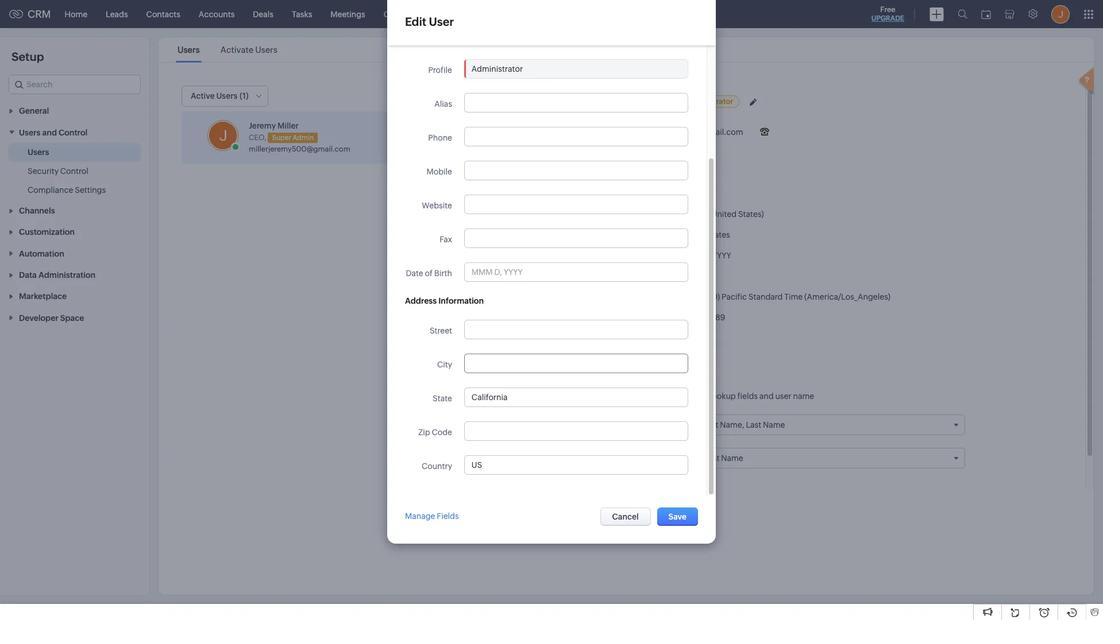 Task type: describe. For each thing, give the bounding box(es) containing it.
to
[[586, 392, 593, 401]]

user for edit user
[[429, 15, 454, 28]]

city
[[437, 360, 452, 369]]

setup
[[11, 50, 44, 63]]

1 horizontal spatial time
[[784, 292, 803, 302]]

d,
[[703, 251, 711, 260]]

ceo
[[618, 110, 634, 119]]

home
[[65, 9, 87, 19]]

users and control button
[[0, 121, 149, 143]]

show
[[550, 155, 570, 163]]

home link
[[55, 0, 97, 28]]

fields
[[437, 512, 459, 521]]

information for address information
[[438, 296, 484, 306]]

activate
[[220, 45, 253, 55]]

crm link
[[9, 8, 51, 20]]

security control
[[28, 166, 88, 176]]

active users (1)
[[191, 91, 249, 101]]

locale information
[[550, 185, 628, 195]]

address
[[405, 296, 437, 306]]

details
[[572, 155, 595, 163]]

free
[[880, 5, 895, 14]]

accounts
[[199, 9, 235, 19]]

format for time
[[636, 272, 663, 281]]

code
[[432, 428, 452, 437]]

(america/los_angeles)
[[804, 292, 890, 302]]

12 hours
[[680, 272, 712, 281]]

time format
[[616, 272, 663, 281]]

mmm d, yyyy
[[680, 251, 731, 260]]

and inside "display name format & preferences it applies to fullname in column of list view, lookup fields and user name"
[[759, 392, 774, 401]]

mobile
[[427, 167, 452, 176]]

active
[[191, 91, 215, 101]]

format for name
[[616, 419, 643, 429]]

users inside dropdown button
[[19, 128, 40, 137]]

users link for security control link
[[28, 146, 49, 158]]

users inside region
[[28, 147, 49, 157]]

edit user
[[405, 15, 454, 28]]

alias
[[435, 99, 452, 109]]

activate users
[[220, 45, 277, 55]]

lookup
[[710, 392, 736, 401]]

column
[[638, 392, 666, 401]]

meetings link
[[321, 0, 374, 28]]

beyond imagination link
[[646, 110, 718, 119]]

and inside dropdown button
[[42, 128, 57, 137]]

meetings
[[331, 9, 365, 19]]

zip code
[[418, 428, 452, 437]]

format inside "display name format & preferences it applies to fullname in column of list view, lookup fields and user name"
[[609, 377, 638, 387]]

8:0)
[[704, 292, 720, 302]]

jeremy
[[249, 121, 276, 130]]

in inside "display name format & preferences it applies to fullname in column of list view, lookup fields and user name"
[[629, 392, 636, 401]]

tasks
[[292, 9, 312, 19]]

sort order preference
[[563, 453, 643, 462]]

hours
[[690, 272, 712, 281]]

deals
[[253, 9, 273, 19]]

phone
[[428, 133, 452, 142]]

address information
[[405, 296, 484, 306]]

fields
[[737, 392, 758, 401]]

pacific
[[722, 292, 747, 302]]

member
[[623, 354, 654, 363]]

country
[[422, 462, 452, 471]]

yyyy
[[712, 251, 731, 260]]

reports
[[420, 9, 449, 19]]

save
[[669, 512, 687, 522]]

super
[[272, 134, 291, 142]]

MMM D, YYYY text field
[[465, 263, 688, 282]]

edit
[[405, 15, 426, 28]]

manage fields
[[405, 512, 459, 521]]

users link for "activate users" 'link'
[[176, 45, 201, 55]]

display name format & preferences it applies to fullname in column of list view, lookup fields and user name
[[550, 377, 814, 401]]

birth
[[434, 269, 452, 278]]

compliance settings
[[28, 185, 106, 195]]

new user
[[465, 92, 501, 101]]

deals link
[[244, 0, 283, 28]]

contacts
[[146, 9, 180, 19]]

123,456.789
[[680, 313, 725, 322]]

ceo,
[[249, 133, 266, 142]]

(united
[[709, 210, 737, 219]]

user
[[775, 392, 791, 401]]

member in
[[623, 354, 663, 363]]

ceo at beyond imagination
[[618, 110, 715, 119]]

number
[[604, 313, 634, 322]]

united states
[[680, 230, 730, 240]]



Task type: locate. For each thing, give the bounding box(es) containing it.
users link inside list
[[176, 45, 201, 55]]

millerjeremy500@gmail.com
[[634, 128, 743, 137], [249, 145, 350, 153]]

1 vertical spatial control
[[60, 166, 88, 176]]

- up preferences
[[680, 354, 683, 363]]

1 vertical spatial users link
[[28, 146, 49, 158]]

1 horizontal spatial of
[[668, 392, 676, 401]]

(gmt
[[680, 292, 700, 302]]

time right standard
[[784, 292, 803, 302]]

users and control
[[19, 128, 87, 137]]

upgrade
[[871, 14, 904, 22]]

new
[[465, 92, 482, 101]]

user right new
[[483, 92, 501, 101]]

&
[[640, 377, 646, 387]]

0 horizontal spatial of
[[425, 269, 433, 278]]

0 vertical spatial user
[[429, 15, 454, 28]]

1 vertical spatial time
[[784, 292, 803, 302]]

preference
[[602, 453, 643, 462]]

name
[[793, 392, 814, 401]]

name inside "display name format & preferences it applies to fullname in column of list view, lookup fields and user name"
[[583, 377, 607, 387]]

language
[[626, 210, 663, 219]]

millerjeremy500@gmail.com down beyond imagination link
[[634, 128, 743, 137]]

0 vertical spatial of
[[425, 269, 433, 278]]

list containing users
[[167, 37, 288, 62]]

12
[[680, 272, 688, 281]]

control up compliance settings
[[60, 166, 88, 176]]

time
[[616, 272, 634, 281], [784, 292, 803, 302]]

free upgrade
[[871, 5, 904, 22]]

date of birth
[[406, 269, 452, 278]]

contacts link
[[137, 0, 189, 28]]

user
[[429, 15, 454, 28], [483, 92, 501, 101]]

cancel
[[612, 512, 639, 522]]

it
[[550, 392, 556, 401]]

name format
[[592, 419, 643, 429]]

information for locale information
[[579, 185, 628, 195]]

settings
[[75, 185, 106, 195]]

1 horizontal spatial and
[[759, 392, 774, 401]]

name down fullname
[[592, 419, 614, 429]]

and left the user
[[759, 392, 774, 401]]

new user button
[[447, 88, 512, 107]]

reports link
[[411, 0, 459, 28]]

users link
[[176, 45, 201, 55], [28, 146, 49, 158]]

compliance settings link
[[28, 184, 106, 196]]

jeremy miller ceo, super admin millerjeremy500@gmail.com
[[249, 121, 350, 153]]

standard
[[748, 292, 783, 302]]

cancel button
[[600, 508, 651, 526]]

of right date
[[425, 269, 433, 278]]

format right number
[[636, 313, 663, 322]]

1 vertical spatial millerjeremy500@gmail.com
[[249, 145, 350, 153]]

crm
[[28, 8, 51, 20]]

format down fullname
[[616, 419, 643, 429]]

control up users and control region
[[59, 128, 87, 137]]

0 vertical spatial name
[[583, 377, 607, 387]]

display
[[550, 377, 581, 387]]

0 horizontal spatial users link
[[28, 146, 49, 158]]

activate users link
[[219, 45, 279, 55]]

None text field
[[465, 94, 688, 112], [465, 128, 688, 146], [465, 195, 688, 214], [465, 229, 688, 248], [465, 321, 688, 339], [465, 354, 688, 373], [465, 388, 688, 407], [465, 94, 688, 112], [465, 128, 688, 146], [465, 195, 688, 214], [465, 229, 688, 248], [465, 321, 688, 339], [465, 354, 688, 373], [465, 388, 688, 407]]

control inside region
[[60, 166, 88, 176]]

administrator
[[685, 97, 733, 106]]

united
[[680, 230, 705, 240]]

name
[[583, 377, 607, 387], [592, 419, 614, 429]]

name up to
[[583, 377, 607, 387]]

0 vertical spatial time
[[616, 272, 634, 281]]

view,
[[690, 392, 708, 401]]

0 horizontal spatial -
[[680, 354, 683, 363]]

street
[[430, 326, 452, 336]]

users link up security
[[28, 146, 49, 158]]

format
[[636, 272, 663, 281], [636, 313, 663, 322], [609, 377, 638, 387], [616, 419, 643, 429]]

states
[[707, 230, 730, 240]]

1 vertical spatial in
[[629, 392, 636, 401]]

- right (gmt
[[702, 292, 704, 302]]

1 vertical spatial information
[[438, 296, 484, 306]]

groups
[[550, 334, 581, 344]]

0 vertical spatial -
[[702, 292, 704, 302]]

website
[[422, 201, 452, 210]]

1 horizontal spatial -
[[702, 292, 704, 302]]

information down birth
[[438, 296, 484, 306]]

0 vertical spatial users link
[[176, 45, 201, 55]]

fullname
[[595, 392, 628, 401]]

number format
[[604, 313, 663, 322]]

1 vertical spatial and
[[759, 392, 774, 401]]

sort
[[563, 453, 578, 462]]

control inside dropdown button
[[59, 128, 87, 137]]

time up number
[[616, 272, 634, 281]]

1 vertical spatial of
[[668, 392, 676, 401]]

0 horizontal spatial information
[[438, 296, 484, 306]]

0 vertical spatial in
[[656, 354, 663, 363]]

tasks link
[[283, 0, 321, 28]]

1 vertical spatial user
[[483, 92, 501, 101]]

0 horizontal spatial in
[[629, 392, 636, 401]]

state
[[433, 394, 452, 403]]

list
[[167, 37, 288, 62]]

1 vertical spatial -
[[680, 354, 683, 363]]

format up fullname
[[609, 377, 638, 387]]

calls link
[[374, 0, 411, 28]]

preferences
[[648, 377, 698, 387]]

show details
[[550, 155, 595, 163]]

user for new user
[[483, 92, 501, 101]]

compliance
[[28, 185, 73, 195]]

security control link
[[28, 165, 88, 177]]

in left column
[[629, 392, 636, 401]]

of left list
[[668, 392, 676, 401]]

show details link
[[550, 155, 606, 163]]

miller
[[277, 121, 299, 130]]

imagination
[[674, 110, 715, 119]]

0 horizontal spatial time
[[616, 272, 634, 281]]

0 vertical spatial and
[[42, 128, 57, 137]]

in
[[656, 354, 663, 363], [629, 392, 636, 401]]

leads link
[[97, 0, 137, 28]]

manage
[[405, 512, 435, 521]]

save button
[[657, 508, 698, 526]]

locale
[[550, 185, 577, 195]]

leads
[[106, 9, 128, 19]]

0 vertical spatial information
[[579, 185, 628, 195]]

states)
[[738, 210, 764, 219]]

users and control region
[[0, 143, 149, 200]]

millerjeremy500@gmail.com down 'admin'
[[249, 145, 350, 153]]

0 horizontal spatial millerjeremy500@gmail.com
[[249, 145, 350, 153]]

format left 12
[[636, 272, 663, 281]]

format for number
[[636, 313, 663, 322]]

0 vertical spatial millerjeremy500@gmail.com
[[634, 128, 743, 137]]

0 horizontal spatial user
[[429, 15, 454, 28]]

1 horizontal spatial user
[[483, 92, 501, 101]]

information down details
[[579, 185, 628, 195]]

1 vertical spatial name
[[592, 419, 614, 429]]

zip
[[418, 428, 430, 437]]

1 horizontal spatial information
[[579, 185, 628, 195]]

user right edit
[[429, 15, 454, 28]]

of inside "display name format & preferences it applies to fullname in column of list view, lookup fields and user name"
[[668, 392, 676, 401]]

users link down contacts link
[[176, 45, 201, 55]]

accounts link
[[189, 0, 244, 28]]

None text field
[[465, 60, 688, 78], [465, 161, 688, 180], [465, 422, 688, 441], [465, 456, 688, 475], [465, 60, 688, 78], [465, 161, 688, 180], [465, 422, 688, 441], [465, 456, 688, 475]]

fax
[[440, 235, 452, 244]]

1 horizontal spatial in
[[656, 354, 663, 363]]

in right member on the bottom
[[656, 354, 663, 363]]

1 horizontal spatial millerjeremy500@gmail.com
[[634, 128, 743, 137]]

user inside button
[[483, 92, 501, 101]]

mmm
[[680, 251, 701, 260]]

of
[[425, 269, 433, 278], [668, 392, 676, 401]]

and up security
[[42, 128, 57, 137]]

1 horizontal spatial users link
[[176, 45, 201, 55]]

0 horizontal spatial and
[[42, 128, 57, 137]]

0 vertical spatial control
[[59, 128, 87, 137]]

at
[[636, 110, 643, 119]]

english
[[680, 210, 708, 219]]

date
[[406, 269, 423, 278]]

(gmt -8:0) pacific standard time (america/los_angeles)
[[680, 292, 890, 302]]

beyond
[[646, 110, 672, 119]]



Task type: vqa. For each thing, say whether or not it's contained in the screenshot.
City
yes



